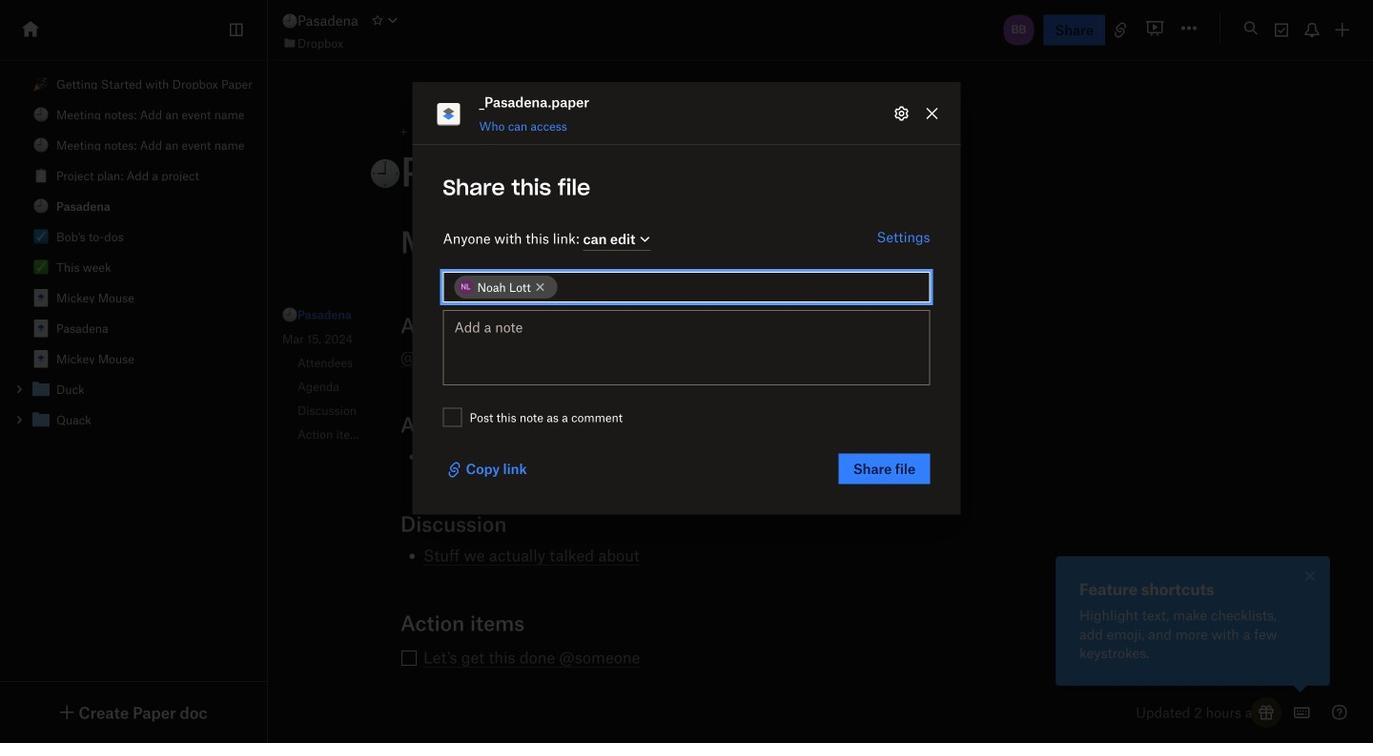 Task type: describe. For each thing, give the bounding box(es) containing it.
template content image
[[30, 317, 52, 340]]

2 list item from the top
[[0, 404, 267, 435]]

/ contents list
[[0, 69, 267, 435]]

Add a note text field
[[443, 310, 930, 385]]

1 vertical spatial nine o'clock image
[[33, 198, 49, 214]]

0 vertical spatial nine o'clock image
[[33, 107, 49, 122]]

clipboard image
[[33, 168, 49, 183]]

1 template content image from the top
[[30, 286, 52, 309]]

party popper image
[[33, 76, 49, 92]]

2 vertical spatial nine o'clock image
[[282, 307, 298, 322]]

overlay image
[[1299, 565, 1322, 588]]

check box with check image
[[33, 229, 49, 244]]

2 template content image from the top
[[30, 347, 52, 370]]

check mark button image
[[33, 259, 49, 275]]



Task type: locate. For each thing, give the bounding box(es) containing it.
0 horizontal spatial nine o'clock image
[[33, 137, 49, 153]]

template content image down template content icon
[[30, 347, 52, 370]]

template content image
[[30, 286, 52, 309], [30, 347, 52, 370]]

nine o'clock image
[[282, 13, 298, 29], [33, 137, 49, 153]]

1 vertical spatial nine o'clock image
[[33, 137, 49, 153]]

0 vertical spatial nine o'clock image
[[282, 13, 298, 29]]

list item
[[0, 374, 267, 404], [0, 404, 267, 435]]

heading
[[370, 146, 1078, 195]]

nine o'clock image
[[33, 107, 49, 122], [33, 198, 49, 214], [282, 307, 298, 322]]

1 horizontal spatial nine o'clock image
[[282, 13, 298, 29]]

template content image down check mark button icon
[[30, 286, 52, 309]]

1 vertical spatial template content image
[[30, 347, 52, 370]]

dialog
[[413, 82, 961, 514]]

close image
[[1299, 565, 1322, 588]]

None text field
[[562, 277, 919, 297]]

navigation
[[262, 283, 386, 466]]

1 list item from the top
[[0, 374, 267, 404]]

0 vertical spatial template content image
[[30, 286, 52, 309]]



Task type: vqa. For each thing, say whether or not it's contained in the screenshot.
the check mark button Icon at top left
yes



